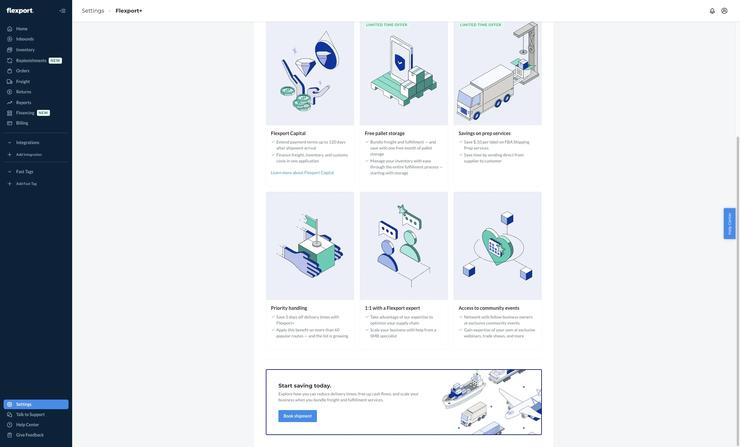 Task type: locate. For each thing, give the bounding box(es) containing it.
of inside take advantage of our expertise to optimize your supply chain scale your business with help from a smb specialist
[[400, 315, 403, 320]]

fast tags button
[[4, 167, 69, 177]]

0 vertical spatial capital
[[290, 130, 306, 136]]

more up list
[[315, 328, 325, 333]]

new down reports link
[[39, 111, 48, 115]]

flows,
[[381, 392, 392, 397]]

0 horizontal spatial more
[[282, 170, 292, 176]]

freight
[[16, 79, 30, 84]]

on right benefit
[[310, 328, 314, 333]]

one right in
[[291, 159, 298, 164]]

customs
[[333, 153, 348, 158]]

from right help
[[425, 328, 433, 333]]

to inside take advantage of our expertise to optimize your supply chain scale your business with help from a smb specialist
[[429, 315, 433, 320]]

handling
[[289, 306, 307, 312]]

limited time offer for on
[[460, 22, 502, 27]]

0 horizontal spatial at
[[464, 321, 468, 326]]

capital up payment
[[290, 130, 306, 136]]

0 horizontal spatial services
[[474, 146, 489, 151]]

1 vertical spatial pallet
[[422, 146, 432, 151]]

2 vertical spatial —
[[304, 334, 308, 339]]

2 horizontal spatial flexport
[[387, 306, 405, 312]]

freight inside bundle freight and fulfillment — and save with one free month of pallet storage manage your inventory with ease through the entire fulfillment process — starting with storage
[[384, 140, 397, 145]]

returns
[[16, 89, 31, 94]]

add for add fast tag
[[16, 182, 23, 186]]

with down chain
[[407, 328, 415, 333]]

of inside network with fellow business owners at exclusive community events gain expertise of your own at exclusive webinars, trade shows, and more
[[492, 328, 495, 333]]

save up prep at top
[[464, 140, 473, 145]]

0 vertical spatial add
[[16, 153, 23, 157]]

on inside save $.10 per label on fba shipping prep services save time by sending direct from supplier to customer
[[499, 140, 504, 145]]

limited time offer
[[366, 22, 408, 27], [460, 22, 502, 27]]

to right "our"
[[429, 315, 433, 320]]

flexport capital
[[271, 130, 306, 136]]

book
[[284, 414, 294, 419]]

add fast tag link
[[4, 179, 69, 189]]

free left month
[[396, 146, 404, 151]]

1 vertical spatial more
[[315, 328, 325, 333]]

at up gain
[[464, 321, 468, 326]]

add left integration
[[16, 153, 23, 157]]

days inside extend payment terms up to 120 days after shipment arrival finance freight, inventory, and customs costs in one application
[[337, 140, 346, 145]]

expertise
[[411, 315, 428, 320], [474, 328, 491, 333]]

of inside bundle freight and fulfillment — and save with one free month of pallet storage manage your inventory with ease through the entire fulfillment process — starting with storage
[[417, 146, 421, 151]]

free inside start saving today. explore how you can reduce delivery times, free up cash flows, and scale your business when you bundle freight and fulfillment services.
[[358, 392, 366, 397]]

at right own
[[514, 328, 518, 333]]

1 limited from the left
[[366, 22, 383, 27]]

1 vertical spatial flexport+
[[276, 321, 295, 326]]

fulfillment down inventory
[[405, 165, 424, 170]]

1 horizontal spatial exclusive
[[519, 328, 535, 333]]

a up advantage
[[383, 306, 386, 312]]

terms
[[307, 140, 318, 145]]

up left cash
[[367, 392, 371, 397]]

0 horizontal spatial one
[[291, 159, 298, 164]]

shipment down payment
[[286, 146, 303, 151]]

on
[[476, 130, 482, 136], [499, 140, 504, 145], [310, 328, 314, 333]]

of up trade
[[492, 328, 495, 333]]

1 horizontal spatial flexport
[[304, 170, 320, 176]]

the left entire
[[386, 165, 392, 170]]

0 horizontal spatial on
[[310, 328, 314, 333]]

and down own
[[507, 334, 514, 339]]

1 horizontal spatial center
[[727, 213, 733, 225]]

fulfillment up month
[[405, 140, 424, 145]]

save for on
[[464, 140, 473, 145]]

flexport+ inside breadcrumbs navigation
[[116, 7, 142, 14]]

1 vertical spatial services
[[474, 146, 489, 151]]

1 horizontal spatial settings
[[82, 7, 104, 14]]

1 vertical spatial expertise
[[474, 328, 491, 333]]

more right learn
[[282, 170, 292, 176]]

—
[[425, 140, 428, 145], [440, 165, 443, 170], [304, 334, 308, 339]]

save up supplier on the top of the page
[[464, 153, 473, 158]]

owners
[[519, 315, 533, 320]]

0 vertical spatial —
[[425, 140, 428, 145]]

1:1
[[365, 306, 372, 312]]

1 horizontal spatial help
[[727, 226, 733, 235]]

times,
[[346, 392, 358, 397]]

2 vertical spatial of
[[492, 328, 495, 333]]

save left 5
[[276, 315, 285, 320]]

0 vertical spatial from
[[515, 153, 524, 158]]

services up fba
[[493, 130, 511, 136]]

a
[[383, 306, 386, 312], [434, 328, 436, 333]]

1 horizontal spatial services
[[493, 130, 511, 136]]

1 offer from the left
[[395, 22, 408, 27]]

0 horizontal spatial up
[[319, 140, 324, 145]]

1 vertical spatial shipment
[[294, 414, 312, 419]]

through
[[370, 165, 385, 170]]

storage
[[389, 130, 405, 136], [370, 152, 384, 157], [395, 171, 408, 176]]

expertise up trade
[[474, 328, 491, 333]]

flexport for learn
[[304, 170, 320, 176]]

2 limited from the left
[[460, 22, 477, 27]]

0 vertical spatial storage
[[389, 130, 405, 136]]

reduce
[[317, 392, 330, 397]]

free
[[365, 130, 375, 136]]

1 vertical spatial on
[[499, 140, 504, 145]]

business up own
[[503, 315, 519, 320]]

1 vertical spatial help
[[16, 423, 25, 428]]

and left customs
[[325, 153, 332, 158]]

0 vertical spatial fast
[[16, 169, 24, 174]]

to left 120
[[324, 140, 328, 145]]

from inside take advantage of our expertise to optimize your supply chain scale your business with help from a smb specialist
[[425, 328, 433, 333]]

delivery right off
[[304, 315, 319, 320]]

0 vertical spatial a
[[383, 306, 386, 312]]

when
[[295, 398, 305, 403]]

new
[[51, 58, 60, 63], [39, 111, 48, 115]]

1 vertical spatial settings
[[16, 403, 32, 408]]

1 horizontal spatial help center
[[727, 213, 733, 235]]

0 horizontal spatial delivery
[[304, 315, 319, 320]]

exclusive down network
[[469, 321, 486, 326]]

2 vertical spatial fulfillment
[[348, 398, 367, 403]]

time for storage
[[384, 22, 394, 27]]

storage up month
[[389, 130, 405, 136]]

days right 120
[[337, 140, 346, 145]]

of left "our"
[[400, 315, 403, 320]]

0 vertical spatial days
[[337, 140, 346, 145]]

learn
[[271, 170, 282, 176]]

freight down free pallet storage
[[384, 140, 397, 145]]

delivery inside start saving today. explore how you can reduce delivery times, free up cash flows, and scale your business when you bundle freight and fulfillment services.
[[331, 392, 346, 397]]

reports
[[16, 100, 31, 105]]

1 vertical spatial add
[[16, 182, 23, 186]]

time
[[384, 22, 394, 27], [478, 22, 488, 27]]

0 horizontal spatial days
[[289, 315, 298, 320]]

center
[[727, 213, 733, 225], [26, 423, 39, 428]]

one inside bundle freight and fulfillment — and save with one free month of pallet storage manage your inventory with ease through the entire fulfillment process — starting with storage
[[388, 146, 395, 151]]

0 vertical spatial freight
[[384, 140, 397, 145]]

0 horizontal spatial time
[[384, 22, 394, 27]]

you
[[302, 392, 309, 397], [306, 398, 313, 403]]

on left the prep
[[476, 130, 482, 136]]

freight
[[384, 140, 397, 145], [327, 398, 340, 403]]

— right "process"
[[440, 165, 443, 170]]

1 vertical spatial one
[[291, 159, 298, 164]]

give feedback button
[[4, 431, 69, 441]]

0 vertical spatial more
[[282, 170, 292, 176]]

0 vertical spatial new
[[51, 58, 60, 63]]

0 vertical spatial save
[[464, 140, 473, 145]]

the
[[386, 165, 392, 170], [316, 334, 322, 339]]

0 vertical spatial delivery
[[304, 315, 319, 320]]

with down entire
[[386, 171, 394, 176]]

help center button
[[724, 209, 736, 239]]

add
[[16, 153, 23, 157], [16, 182, 23, 186]]

your inside start saving today. explore how you can reduce delivery times, free up cash flows, and scale your business when you bundle freight and fulfillment services.
[[411, 392, 419, 397]]

integrations button
[[4, 138, 69, 148]]

fast
[[16, 169, 24, 174], [24, 182, 31, 186]]

with inside save 5 days off delivery times with flexport+ apply this benefit on more than 60 popular routes — and the list is growing
[[331, 315, 339, 320]]

fast left the tags
[[16, 169, 24, 174]]

1 horizontal spatial pallet
[[422, 146, 432, 151]]

at
[[464, 321, 468, 326], [514, 328, 518, 333]]

2 horizontal spatial business
[[503, 315, 519, 320]]

new for replenishments
[[51, 58, 60, 63]]

with right 'times'
[[331, 315, 339, 320]]

a inside take advantage of our expertise to optimize your supply chain scale your business with help from a smb specialist
[[434, 328, 436, 333]]

a right help
[[434, 328, 436, 333]]

up right terms on the top left of page
[[319, 140, 324, 145]]

0 vertical spatial settings link
[[82, 7, 104, 14]]

0 vertical spatial business
[[503, 315, 519, 320]]

0 horizontal spatial settings
[[16, 403, 32, 408]]

— up ease
[[425, 140, 428, 145]]

from right direct
[[515, 153, 524, 158]]

your
[[386, 159, 395, 164], [387, 321, 396, 326], [381, 328, 389, 333], [496, 328, 505, 333], [411, 392, 419, 397]]

1 time from the left
[[384, 22, 394, 27]]

— inside save 5 days off delivery times with flexport+ apply this benefit on more than 60 popular routes — and the list is growing
[[304, 334, 308, 339]]

network
[[464, 315, 481, 320]]

1 limited time offer from the left
[[366, 22, 408, 27]]

more inside network with fellow business owners at exclusive community events gain expertise of your own at exclusive webinars, trade shows, and more
[[514, 334, 524, 339]]

1 horizontal spatial limited time offer
[[460, 22, 502, 27]]

benefit
[[296, 328, 309, 333]]

business
[[503, 315, 519, 320], [390, 328, 406, 333], [279, 398, 294, 403]]

one down free pallet storage
[[388, 146, 395, 151]]

close navigation image
[[59, 7, 66, 14]]

1 vertical spatial you
[[306, 398, 313, 403]]

1 vertical spatial at
[[514, 328, 518, 333]]

talk to support
[[16, 413, 45, 418]]

your right the scale
[[411, 392, 419, 397]]

to right the talk
[[25, 413, 29, 418]]

access
[[459, 306, 474, 312]]

save inside save 5 days off delivery times with flexport+ apply this benefit on more than 60 popular routes — and the list is growing
[[276, 315, 285, 320]]

the left list
[[316, 334, 322, 339]]

shipment
[[286, 146, 303, 151], [294, 414, 312, 419]]

0 horizontal spatial flexport
[[271, 130, 289, 136]]

storage down entire
[[395, 171, 408, 176]]

2 add from the top
[[16, 182, 23, 186]]

your up shows,
[[496, 328, 505, 333]]

1 horizontal spatial settings link
[[82, 7, 104, 14]]

add down fast tags
[[16, 182, 23, 186]]

new up orders link on the left of page
[[51, 58, 60, 63]]

0 horizontal spatial capital
[[290, 130, 306, 136]]

flexport down the application
[[304, 170, 320, 176]]

and down times,
[[341, 398, 347, 403]]

and inside extend payment terms up to 120 days after shipment arrival finance freight, inventory, and customs costs in one application
[[325, 153, 332, 158]]

prep
[[482, 130, 492, 136]]

1 vertical spatial fulfillment
[[405, 165, 424, 170]]

1 horizontal spatial up
[[367, 392, 371, 397]]

0 vertical spatial flexport
[[271, 130, 289, 136]]

1 vertical spatial flexport
[[304, 170, 320, 176]]

2 horizontal spatial of
[[492, 328, 495, 333]]

and down free pallet storage
[[398, 140, 404, 145]]

1 horizontal spatial the
[[386, 165, 392, 170]]

help
[[416, 328, 424, 333]]

to down 'by'
[[480, 159, 484, 164]]

community down fellow
[[486, 321, 507, 326]]

1 horizontal spatial of
[[417, 146, 421, 151]]

days right 5
[[289, 315, 298, 320]]

1 horizontal spatial business
[[390, 328, 406, 333]]

settings inside breadcrumbs navigation
[[82, 7, 104, 14]]

1 horizontal spatial freight
[[384, 140, 397, 145]]

2 time from the left
[[478, 22, 488, 27]]

with inside network with fellow business owners at exclusive community events gain expertise of your own at exclusive webinars, trade shows, and more
[[482, 315, 490, 320]]

network with fellow business owners at exclusive community events gain expertise of your own at exclusive webinars, trade shows, and more
[[464, 315, 535, 339]]

fast left tag
[[24, 182, 31, 186]]

2 vertical spatial save
[[276, 315, 285, 320]]

— down benefit
[[304, 334, 308, 339]]

1 vertical spatial business
[[390, 328, 406, 333]]

inventory,
[[306, 153, 324, 158]]

save
[[464, 140, 473, 145], [464, 153, 473, 158], [276, 315, 285, 320]]

0 horizontal spatial flexport+
[[116, 7, 142, 14]]

pallet up ease
[[422, 146, 432, 151]]

one
[[388, 146, 395, 151], [291, 159, 298, 164]]

1 vertical spatial from
[[425, 328, 433, 333]]

with
[[379, 146, 388, 151], [414, 159, 422, 164], [386, 171, 394, 176], [373, 306, 382, 312], [331, 315, 339, 320], [482, 315, 490, 320], [407, 328, 415, 333]]

freight,
[[292, 153, 305, 158]]

2 vertical spatial on
[[310, 328, 314, 333]]

1 vertical spatial the
[[316, 334, 322, 339]]

freight down the reduce on the left of page
[[327, 398, 340, 403]]

flexport up the extend
[[271, 130, 289, 136]]

1 vertical spatial help center
[[16, 423, 39, 428]]

community up fellow
[[480, 306, 504, 312]]

0 horizontal spatial from
[[425, 328, 433, 333]]

1 horizontal spatial time
[[478, 22, 488, 27]]

with inside take advantage of our expertise to optimize your supply chain scale your business with help from a smb specialist
[[407, 328, 415, 333]]

add for add integration
[[16, 153, 23, 157]]

capital
[[290, 130, 306, 136], [321, 170, 334, 176]]

business down supply on the right bottom of the page
[[390, 328, 406, 333]]

120
[[329, 140, 336, 145]]

2 vertical spatial flexport
[[387, 306, 405, 312]]

to inside save $.10 per label on fba shipping prep services save time by sending direct from supplier to customer
[[480, 159, 484, 164]]

2 limited time offer from the left
[[460, 22, 502, 27]]

storage down 'save'
[[370, 152, 384, 157]]

0 vertical spatial exclusive
[[469, 321, 486, 326]]

with down access to community events
[[482, 315, 490, 320]]

0 horizontal spatial limited
[[366, 22, 383, 27]]

2 offer from the left
[[489, 22, 502, 27]]

1 vertical spatial freight
[[327, 398, 340, 403]]

more right shows,
[[514, 334, 524, 339]]

1 vertical spatial center
[[26, 423, 39, 428]]

services down $.10
[[474, 146, 489, 151]]

events
[[505, 306, 520, 312], [508, 321, 520, 326]]

orders link
[[4, 66, 69, 76]]

services inside save $.10 per label on fba shipping prep services save time by sending direct from supplier to customer
[[474, 146, 489, 151]]

of
[[417, 146, 421, 151], [400, 315, 403, 320], [492, 328, 495, 333]]

$.10
[[474, 140, 482, 145]]

and down benefit
[[309, 334, 315, 339]]

expertise up chain
[[411, 315, 428, 320]]

0 horizontal spatial pallet
[[376, 130, 388, 136]]

1 vertical spatial days
[[289, 315, 298, 320]]

extend
[[276, 140, 290, 145]]

scale
[[370, 328, 380, 333]]

bundle
[[370, 140, 383, 145]]

support
[[30, 413, 45, 418]]

flexport up advantage
[[387, 306, 405, 312]]

60
[[335, 328, 340, 333]]

business down explore
[[279, 398, 294, 403]]

of for free pallet storage
[[417, 146, 421, 151]]

0 vertical spatial help
[[727, 226, 733, 235]]

free right times,
[[358, 392, 366, 397]]

2 horizontal spatial on
[[499, 140, 504, 145]]

on left fba
[[499, 140, 504, 145]]

0 vertical spatial free
[[396, 146, 404, 151]]

to inside extend payment terms up to 120 days after shipment arrival finance freight, inventory, and customs costs in one application
[[324, 140, 328, 145]]

you down the can
[[306, 398, 313, 403]]

1 vertical spatial exclusive
[[519, 328, 535, 333]]

freight link
[[4, 77, 69, 87]]

events up owners
[[505, 306, 520, 312]]

fulfillment down times,
[[348, 398, 367, 403]]

1 vertical spatial community
[[486, 321, 507, 326]]

freight inside start saving today. explore how you can reduce delivery times, free up cash flows, and scale your business when you bundle freight and fulfillment services.
[[327, 398, 340, 403]]

exclusive down owners
[[519, 328, 535, 333]]

inventory link
[[4, 45, 69, 55]]

delivery left times,
[[331, 392, 346, 397]]

1 vertical spatial settings link
[[4, 400, 69, 410]]

open account menu image
[[721, 7, 728, 14]]

0 horizontal spatial expertise
[[411, 315, 428, 320]]

you left the can
[[302, 392, 309, 397]]

limited for savings
[[460, 22, 477, 27]]

0 vertical spatial fulfillment
[[405, 140, 424, 145]]

2 vertical spatial business
[[279, 398, 294, 403]]

1 add from the top
[[16, 153, 23, 157]]

of right month
[[417, 146, 421, 151]]

fulfillment
[[405, 140, 424, 145], [405, 165, 424, 170], [348, 398, 367, 403]]

your up entire
[[386, 159, 395, 164]]

start saving today. explore how you can reduce delivery times, free up cash flows, and scale your business when you bundle freight and fulfillment services.
[[279, 383, 419, 403]]

shipment right book
[[294, 414, 312, 419]]

pallet up bundle
[[376, 130, 388, 136]]

events up own
[[508, 321, 520, 326]]

fba
[[505, 140, 513, 145]]

give feedback
[[16, 433, 44, 438]]

0 horizontal spatial limited time offer
[[366, 22, 408, 27]]

apply
[[276, 328, 287, 333]]

settings link
[[82, 7, 104, 14], [4, 400, 69, 410]]

more inside save 5 days off delivery times with flexport+ apply this benefit on more than 60 popular routes — and the list is growing
[[315, 328, 325, 333]]

time
[[474, 153, 482, 158]]

business inside network with fellow business owners at exclusive community events gain expertise of your own at exclusive webinars, trade shows, and more
[[503, 315, 519, 320]]

0 horizontal spatial of
[[400, 315, 403, 320]]

capital down inventory,
[[321, 170, 334, 176]]



Task type: vqa. For each thing, say whether or not it's contained in the screenshot.
rightmost The Origin
no



Task type: describe. For each thing, give the bounding box(es) containing it.
priority handling
[[271, 306, 307, 312]]

bundle freight and fulfillment — and save with one free month of pallet storage manage your inventory with ease through the entire fulfillment process — starting with storage
[[370, 140, 443, 176]]

up inside start saving today. explore how you can reduce delivery times, free up cash flows, and scale your business when you bundle freight and fulfillment services.
[[367, 392, 371, 397]]

can
[[310, 392, 316, 397]]

1 horizontal spatial at
[[514, 328, 518, 333]]

access to community events
[[459, 306, 520, 312]]

flexport for 1:1
[[387, 306, 405, 312]]

events inside network with fellow business owners at exclusive community events gain expertise of your own at exclusive webinars, trade shows, and more
[[508, 321, 520, 326]]

shipment inside extend payment terms up to 120 days after shipment arrival finance freight, inventory, and customs costs in one application
[[286, 146, 303, 151]]

home
[[16, 26, 28, 31]]

saving
[[294, 383, 313, 390]]

and inside network with fellow business owners at exclusive community events gain expertise of your own at exclusive webinars, trade shows, and more
[[507, 334, 514, 339]]

1:1 with a flexport expert
[[365, 306, 420, 312]]

flexport logo image
[[7, 8, 34, 14]]

extend payment terms up to 120 days after shipment arrival finance freight, inventory, and customs costs in one application
[[276, 140, 348, 164]]

from inside save $.10 per label on fba shipping prep services save time by sending direct from supplier to customer
[[515, 153, 524, 158]]

arrival
[[304, 146, 316, 151]]

specialist
[[380, 334, 397, 339]]

pallet inside bundle freight and fulfillment — and save with one free month of pallet storage manage your inventory with ease through the entire fulfillment process — starting with storage
[[422, 146, 432, 151]]

save $.10 per label on fba shipping prep services save time by sending direct from supplier to customer
[[464, 140, 530, 164]]

about
[[293, 170, 304, 176]]

explore
[[279, 392, 293, 397]]

savings
[[459, 130, 475, 136]]

expert
[[406, 306, 420, 312]]

per
[[483, 140, 489, 145]]

start
[[279, 383, 293, 390]]

today.
[[314, 383, 331, 390]]

your inside bundle freight and fulfillment — and save with one free month of pallet storage manage your inventory with ease through the entire fulfillment process — starting with storage
[[386, 159, 395, 164]]

list
[[323, 334, 329, 339]]

add integration
[[16, 153, 42, 157]]

on inside save 5 days off delivery times with flexport+ apply this benefit on more than 60 popular routes — and the list is growing
[[310, 328, 314, 333]]

0 vertical spatial community
[[480, 306, 504, 312]]

feedback
[[26, 433, 44, 438]]

with down bundle
[[379, 146, 388, 151]]

times
[[320, 315, 330, 320]]

is
[[330, 334, 332, 339]]

fulfillment inside start saving today. explore how you can reduce delivery times, free up cash flows, and scale your business when you bundle freight and fulfillment services.
[[348, 398, 367, 403]]

free inside bundle freight and fulfillment — and save with one free month of pallet storage manage your inventory with ease through the entire fulfillment process — starting with storage
[[396, 146, 404, 151]]

1 vertical spatial storage
[[370, 152, 384, 157]]

offer for storage
[[395, 22, 408, 27]]

new for financing
[[39, 111, 48, 115]]

business inside take advantage of our expertise to optimize your supply chain scale your business with help from a smb specialist
[[390, 328, 406, 333]]

the inside save 5 days off delivery times with flexport+ apply this benefit on more than 60 popular routes — and the list is growing
[[316, 334, 322, 339]]

one inside extend payment terms up to 120 days after shipment arrival finance freight, inventory, and customs costs in one application
[[291, 159, 298, 164]]

0 horizontal spatial help center
[[16, 423, 39, 428]]

bundle
[[314, 398, 326, 403]]

integrations
[[16, 140, 39, 145]]

how
[[294, 392, 302, 397]]

delivery inside save 5 days off delivery times with flexport+ apply this benefit on more than 60 popular routes — and the list is growing
[[304, 315, 319, 320]]

take advantage of our expertise to optimize your supply chain scale your business with help from a smb specialist
[[370, 315, 436, 339]]

fellow
[[491, 315, 502, 320]]

shows,
[[494, 334, 506, 339]]

time for prep
[[478, 22, 488, 27]]

and up ease
[[429, 140, 436, 145]]

expertise inside take advantage of our expertise to optimize your supply chain scale your business with help from a smb specialist
[[411, 315, 428, 320]]

your down advantage
[[387, 321, 396, 326]]

up inside extend payment terms up to 120 days after shipment arrival finance freight, inventory, and customs costs in one application
[[319, 140, 324, 145]]

1 vertical spatial —
[[440, 165, 443, 170]]

inventory
[[395, 159, 413, 164]]

of for access to community events
[[492, 328, 495, 333]]

own
[[506, 328, 513, 333]]

0 vertical spatial events
[[505, 306, 520, 312]]

routes
[[292, 334, 304, 339]]

1 vertical spatial fast
[[24, 182, 31, 186]]

by
[[483, 153, 487, 158]]

flexport+ link
[[116, 7, 142, 14]]

book shipment
[[284, 414, 312, 419]]

help center inside button
[[727, 213, 733, 235]]

integration
[[24, 153, 42, 157]]

orders
[[16, 68, 30, 73]]

inventory
[[16, 47, 35, 52]]

1 horizontal spatial —
[[425, 140, 428, 145]]

1 vertical spatial save
[[464, 153, 473, 158]]

book shipment button
[[279, 411, 317, 423]]

0 vertical spatial on
[[476, 130, 482, 136]]

your inside network with fellow business owners at exclusive community events gain expertise of your own at exclusive webinars, trade shows, and more
[[496, 328, 505, 333]]

savings on prep services
[[459, 130, 511, 136]]

save 5 days off delivery times with flexport+ apply this benefit on more than 60 popular routes — and the list is growing
[[276, 315, 348, 339]]

center inside button
[[727, 213, 733, 225]]

application
[[299, 159, 319, 164]]

and inside save 5 days off delivery times with flexport+ apply this benefit on more than 60 popular routes — and the list is growing
[[309, 334, 315, 339]]

save for handling
[[276, 315, 285, 320]]

tag
[[31, 182, 37, 186]]

with right 1:1
[[373, 306, 382, 312]]

learn more about flexport capital
[[271, 170, 334, 176]]

and left the scale
[[393, 392, 400, 397]]

limited time offer for pallet
[[366, 22, 408, 27]]

talk
[[16, 413, 24, 418]]

1 horizontal spatial capital
[[321, 170, 334, 176]]

direct
[[503, 153, 514, 158]]

supply
[[397, 321, 409, 326]]

fast inside dropdown button
[[16, 169, 24, 174]]

0 horizontal spatial exclusive
[[469, 321, 486, 326]]

costs
[[276, 159, 286, 164]]

popular
[[276, 334, 291, 339]]

smb
[[370, 334, 379, 339]]

0 vertical spatial you
[[302, 392, 309, 397]]

offer for prep
[[489, 22, 502, 27]]

sending
[[488, 153, 502, 158]]

open notifications image
[[709, 7, 716, 14]]

breadcrumbs navigation
[[77, 2, 147, 20]]

limited for free
[[366, 22, 383, 27]]

add fast tag
[[16, 182, 37, 186]]

days inside save 5 days off delivery times with flexport+ apply this benefit on more than 60 popular routes — and the list is growing
[[289, 315, 298, 320]]

entire
[[393, 165, 404, 170]]

reports link
[[4, 98, 69, 108]]

after
[[276, 146, 286, 151]]

supplier
[[464, 159, 479, 164]]

replenishments
[[16, 58, 46, 63]]

community inside network with fellow business owners at exclusive community events gain expertise of your own at exclusive webinars, trade shows, and more
[[486, 321, 507, 326]]

0 horizontal spatial center
[[26, 423, 39, 428]]

manage
[[370, 159, 385, 164]]

customer
[[485, 159, 502, 164]]

2 vertical spatial storage
[[395, 171, 408, 176]]

0 horizontal spatial help
[[16, 423, 25, 428]]

0 horizontal spatial a
[[383, 306, 386, 312]]

chain
[[409, 321, 419, 326]]

inbounds link
[[4, 34, 69, 44]]

free pallet storage
[[365, 130, 405, 136]]

0 horizontal spatial settings link
[[4, 400, 69, 410]]

business inside start saving today. explore how you can reduce delivery times, free up cash flows, and scale your business when you bundle freight and fulfillment services.
[[279, 398, 294, 403]]

services.
[[368, 398, 384, 403]]

your up specialist
[[381, 328, 389, 333]]

give
[[16, 433, 25, 438]]

save
[[370, 146, 379, 151]]

optimize
[[370, 321, 386, 326]]

help inside button
[[727, 226, 733, 235]]

with left ease
[[414, 159, 422, 164]]

gain
[[464, 328, 473, 333]]

the inside bundle freight and fulfillment — and save with one free month of pallet storage manage your inventory with ease through the entire fulfillment process — starting with storage
[[386, 165, 392, 170]]

add integration link
[[4, 150, 69, 160]]

shipment inside button
[[294, 414, 312, 419]]

billing link
[[4, 119, 69, 128]]

0 vertical spatial pallet
[[376, 130, 388, 136]]

tags
[[25, 169, 33, 174]]

than
[[326, 328, 334, 333]]

flexport+ inside save 5 days off delivery times with flexport+ apply this benefit on more than 60 popular routes — and the list is growing
[[276, 321, 295, 326]]

returns link
[[4, 87, 69, 97]]

home link
[[4, 24, 69, 34]]

to up network
[[475, 306, 479, 312]]

expertise inside network with fellow business owners at exclusive community events gain expertise of your own at exclusive webinars, trade shows, and more
[[474, 328, 491, 333]]



